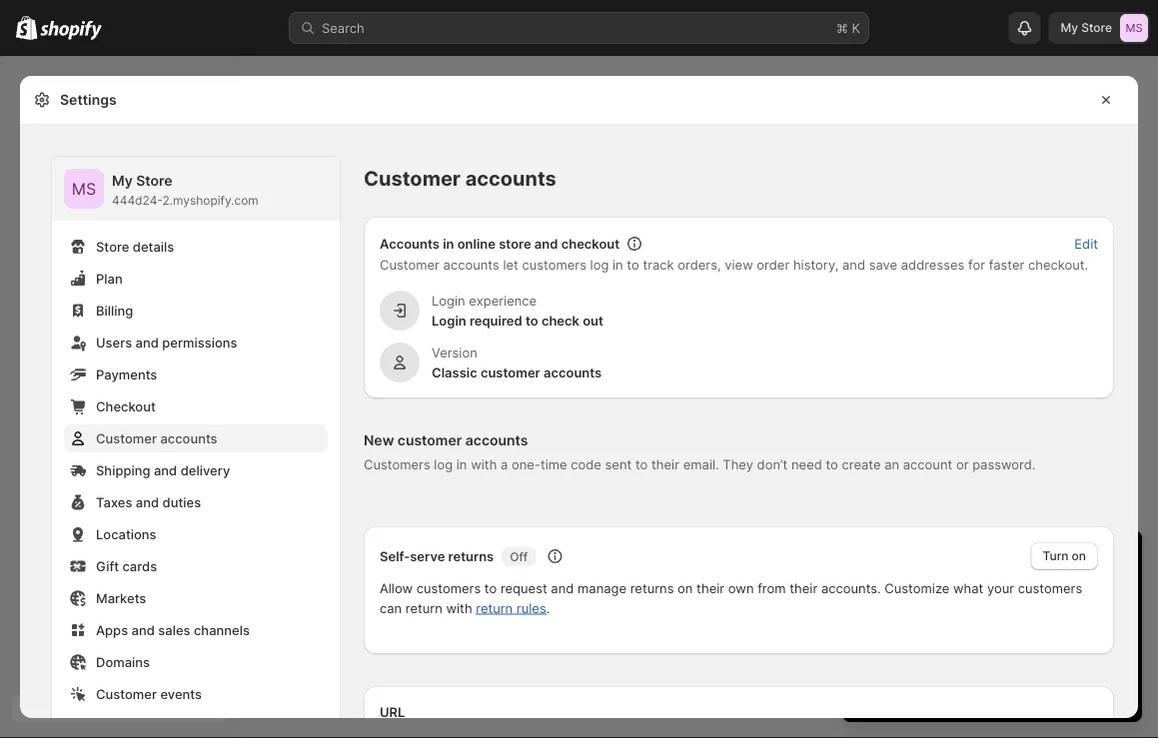 Task type: vqa. For each thing, say whether or not it's contained in the screenshot.
ENTER TIME text field
no



Task type: describe. For each thing, give the bounding box(es) containing it.
shipping and delivery
[[96, 463, 230, 478]]

need
[[792, 457, 823, 472]]

2 horizontal spatial their
[[790, 581, 818, 596]]

1 horizontal spatial returns
[[631, 581, 674, 596]]

your inside customize what your customers can return with
[[988, 581, 1015, 596]]

an
[[885, 457, 900, 472]]

gift cards link
[[64, 553, 328, 581]]

plan
[[96, 271, 123, 286]]

3 days left in your trial
[[863, 548, 1073, 573]]

apps and sales channels link
[[64, 617, 328, 645]]

customer events
[[96, 687, 202, 702]]

taxes and duties
[[96, 495, 201, 510]]

0 horizontal spatial customers
[[417, 581, 481, 596]]

password.
[[973, 457, 1036, 472]]

new customer accounts customers log in with a one-time code sent to their email. they don't need to create an account or password.
[[364, 432, 1036, 472]]

to right need
[[826, 457, 839, 472]]

.
[[547, 601, 550, 616]]

and right users
[[136, 335, 159, 350]]

search
[[322, 20, 365, 35]]

time
[[541, 457, 568, 472]]

url
[[380, 705, 405, 720]]

3 days left in your trial button
[[843, 531, 1143, 573]]

and inside to customize your online store and add bonus features
[[954, 645, 977, 660]]

serve
[[410, 549, 445, 564]]

billing link
[[64, 297, 328, 325]]

customer accounts inside shop settings menu element
[[96, 431, 218, 446]]

pick
[[953, 681, 977, 696]]

pick your plan link
[[863, 675, 1123, 703]]

version classic customer accounts
[[432, 345, 602, 380]]

order
[[757, 257, 790, 272]]

features
[[1050, 645, 1100, 660]]

store details
[[96, 239, 174, 254]]

customer accounts let customers log in to track orders, view order history, and save addresses for faster checkout.
[[380, 257, 1089, 272]]

faster
[[990, 257, 1025, 272]]

to left track
[[627, 257, 640, 272]]

my store image
[[1121, 14, 1149, 42]]

allow
[[380, 581, 413, 596]]

taxes
[[96, 495, 132, 510]]

plan link
[[64, 265, 328, 293]]

turn on
[[1044, 549, 1087, 564]]

classic
[[432, 365, 478, 380]]

your inside pick your plan link
[[980, 681, 1006, 696]]

customer inside the new customer accounts customers log in with a one-time code sent to their email. they don't need to create an account or password.
[[398, 432, 462, 449]]

in inside dropdown button
[[968, 548, 985, 573]]

required
[[470, 313, 523, 328]]

to customize your online store and add bonus features
[[879, 625, 1117, 660]]

users and permissions
[[96, 335, 237, 350]]

with for new
[[471, 457, 497, 472]]

apps
[[96, 623, 128, 638]]

allow customers to request and manage returns on their own from their accounts.
[[380, 581, 882, 596]]

permissions
[[162, 335, 237, 350]]

customer down accounts
[[380, 257, 440, 272]]

bonus
[[1008, 645, 1046, 660]]

track
[[643, 257, 675, 272]]

online inside settings dialog
[[458, 236, 496, 251]]

⌘
[[837, 20, 849, 35]]

1 horizontal spatial customer accounts
[[364, 166, 557, 191]]

get:
[[1022, 585, 1045, 600]]

in down checkout
[[613, 257, 624, 272]]

2 login from the top
[[432, 313, 467, 328]]

store inside settings dialog
[[499, 236, 532, 251]]

return rules link
[[476, 601, 547, 616]]

check
[[542, 313, 580, 328]]

billing
[[96, 303, 133, 318]]

customize what your customers can return with
[[380, 581, 1083, 616]]

store for my store
[[1082, 20, 1113, 35]]

sent
[[606, 457, 632, 472]]

edit
[[1075, 236, 1099, 251]]

and right apps
[[132, 623, 155, 638]]

your inside to customize your online store and add bonus features
[[1090, 625, 1117, 640]]

return inside customize what your customers can return with
[[406, 601, 443, 616]]

settings
[[60, 91, 117, 108]]

customers for return
[[1019, 581, 1083, 596]]

duties
[[163, 495, 201, 510]]

0 horizontal spatial store
[[96, 239, 129, 254]]

plan inside pick your plan link
[[1009, 681, 1033, 696]]

checkout
[[562, 236, 620, 251]]

and up 'duties'
[[154, 463, 177, 478]]

and left get:
[[995, 585, 1018, 600]]

version
[[432, 345, 478, 360]]

and left checkout
[[535, 236, 558, 251]]

domains link
[[64, 649, 328, 677]]

let
[[503, 257, 519, 272]]

my store 444d24-2.myshopify.com
[[112, 172, 259, 208]]

shipping and delivery link
[[64, 457, 328, 485]]

store inside to customize your online store and add bonus features
[[919, 645, 951, 660]]

customize
[[1024, 625, 1087, 640]]

accounts in online store and checkout
[[380, 236, 620, 251]]

to inside "login experience login required to check out"
[[526, 313, 539, 328]]

my for my store 444d24-2.myshopify.com
[[112, 172, 133, 189]]

they
[[723, 457, 754, 472]]

delivery
[[181, 463, 230, 478]]

to up 'return rules' link
[[485, 581, 497, 596]]

0 horizontal spatial returns
[[449, 549, 494, 564]]

switch to a paid plan and get:
[[863, 585, 1045, 600]]

1 vertical spatial on
[[678, 581, 693, 596]]

in right accounts
[[443, 236, 454, 251]]

settings dialog
[[20, 76, 1139, 739]]

1 vertical spatial a
[[924, 585, 932, 600]]

0 horizontal spatial shopify image
[[16, 16, 37, 40]]

in inside the new customer accounts customers log in with a one-time code sent to their email. they don't need to create an account or password.
[[457, 457, 467, 472]]

edit button
[[1063, 230, 1111, 258]]

return rules .
[[476, 601, 550, 616]]

shipping
[[96, 463, 150, 478]]



Task type: locate. For each thing, give the bounding box(es) containing it.
add
[[981, 645, 1004, 660]]

can
[[380, 601, 402, 616]]

with inside customize what your customers can return with
[[446, 601, 473, 616]]

their right the from
[[790, 581, 818, 596]]

return right can
[[406, 601, 443, 616]]

customize
[[885, 581, 950, 596]]

shop settings menu element
[[52, 157, 340, 739]]

customer up 'customers'
[[398, 432, 462, 449]]

a left paid
[[924, 585, 932, 600]]

0 vertical spatial a
[[501, 457, 508, 472]]

your up features
[[1090, 625, 1117, 640]]

locations
[[96, 527, 157, 542]]

1 horizontal spatial on
[[1073, 549, 1087, 564]]

account
[[904, 457, 953, 472]]

on left own
[[678, 581, 693, 596]]

with
[[471, 457, 497, 472], [446, 601, 473, 616]]

3
[[863, 548, 876, 573]]

0 vertical spatial online
[[458, 236, 496, 251]]

customer down domains in the bottom left of the page
[[96, 687, 157, 702]]

cards
[[122, 559, 157, 574]]

0 horizontal spatial online
[[458, 236, 496, 251]]

0 horizontal spatial my
[[112, 172, 133, 189]]

ms button
[[64, 169, 104, 209]]

1 vertical spatial log
[[434, 457, 453, 472]]

your left get:
[[988, 581, 1015, 596]]

taxes and duties link
[[64, 489, 328, 517]]

plan down bonus
[[1009, 681, 1033, 696]]

2 return from the left
[[476, 601, 513, 616]]

1 vertical spatial plan
[[1009, 681, 1033, 696]]

0 vertical spatial store
[[1082, 20, 1113, 35]]

0 vertical spatial my
[[1061, 20, 1079, 35]]

with for customize
[[446, 601, 473, 616]]

online up the experience
[[458, 236, 496, 251]]

payments link
[[64, 361, 328, 389]]

1 vertical spatial my
[[112, 172, 133, 189]]

checkout link
[[64, 393, 328, 421]]

with left one-
[[471, 457, 497, 472]]

0 horizontal spatial return
[[406, 601, 443, 616]]

sales
[[158, 623, 190, 638]]

self-serve returns
[[380, 549, 494, 564]]

0 vertical spatial log
[[591, 257, 609, 272]]

customer accounts up the shipping and delivery
[[96, 431, 218, 446]]

log right 'customers'
[[434, 457, 453, 472]]

code
[[571, 457, 602, 472]]

1 horizontal spatial return
[[476, 601, 513, 616]]

1 vertical spatial customer accounts
[[96, 431, 218, 446]]

0 horizontal spatial a
[[501, 457, 508, 472]]

domains
[[96, 655, 150, 670]]

customer up accounts
[[364, 166, 461, 191]]

accounts up one-
[[466, 432, 528, 449]]

my store image
[[64, 169, 104, 209]]

and right "taxes"
[[136, 495, 159, 510]]

customers
[[522, 257, 587, 272], [417, 581, 481, 596], [1019, 581, 1083, 596]]

444d24-
[[112, 193, 162, 208]]

markets
[[96, 591, 146, 606]]

2 vertical spatial store
[[96, 239, 129, 254]]

returns right serve
[[449, 549, 494, 564]]

and left add
[[954, 645, 977, 660]]

1 vertical spatial returns
[[631, 581, 674, 596]]

2 horizontal spatial store
[[1082, 20, 1113, 35]]

login
[[432, 293, 466, 308], [432, 313, 467, 328]]

details
[[133, 239, 174, 254]]

1 vertical spatial online
[[879, 645, 916, 660]]

1 horizontal spatial customers
[[522, 257, 587, 272]]

1 horizontal spatial their
[[697, 581, 725, 596]]

orders,
[[678, 257, 722, 272]]

checkout
[[96, 399, 156, 414]]

in left one-
[[457, 457, 467, 472]]

0 vertical spatial on
[[1073, 549, 1087, 564]]

log inside the new customer accounts customers log in with a one-time code sent to their email. they don't need to create an account or password.
[[434, 457, 453, 472]]

accounts down check
[[544, 365, 602, 380]]

days
[[881, 548, 926, 573]]

on
[[1073, 549, 1087, 564], [678, 581, 693, 596]]

a inside the new customer accounts customers log in with a one-time code sent to their email. they don't need to create an account or password.
[[501, 457, 508, 472]]

customer
[[481, 365, 541, 380], [398, 432, 462, 449]]

create
[[842, 457, 881, 472]]

online down switch
[[879, 645, 916, 660]]

0 vertical spatial with
[[471, 457, 497, 472]]

1 horizontal spatial store
[[919, 645, 951, 660]]

1 vertical spatial with
[[446, 601, 473, 616]]

gift
[[96, 559, 119, 574]]

customer down checkout at left bottom
[[96, 431, 157, 446]]

your up get:
[[990, 548, 1032, 573]]

to up bonus
[[1008, 625, 1020, 640]]

0 vertical spatial returns
[[449, 549, 494, 564]]

customer accounts up accounts in online store and checkout
[[364, 166, 557, 191]]

1 horizontal spatial store
[[136, 172, 173, 189]]

shopify image
[[16, 16, 37, 40], [40, 20, 102, 40]]

off
[[510, 550, 528, 564]]

their
[[652, 457, 680, 472], [697, 581, 725, 596], [790, 581, 818, 596]]

their inside the new customer accounts customers log in with a one-time code sent to their email. they don't need to create an account or password.
[[652, 457, 680, 472]]

what
[[954, 581, 984, 596]]

and
[[535, 236, 558, 251], [843, 257, 866, 272], [136, 335, 159, 350], [154, 463, 177, 478], [136, 495, 159, 510], [551, 581, 574, 596], [995, 585, 1018, 600], [132, 623, 155, 638], [954, 645, 977, 660]]

for
[[969, 257, 986, 272]]

return
[[406, 601, 443, 616], [476, 601, 513, 616]]

switch
[[863, 585, 904, 600]]

⌘ k
[[837, 20, 861, 35]]

self-
[[380, 549, 410, 564]]

turn
[[1044, 549, 1069, 564]]

your
[[990, 548, 1032, 573], [988, 581, 1015, 596], [1090, 625, 1117, 640], [980, 681, 1006, 696]]

on inside "button"
[[1073, 549, 1087, 564]]

trial
[[1038, 548, 1073, 573]]

store up 444d24-
[[136, 172, 173, 189]]

my store
[[1061, 20, 1113, 35]]

to right switch
[[908, 585, 921, 600]]

a left one-
[[501, 457, 508, 472]]

0 vertical spatial plan
[[965, 585, 991, 600]]

returns
[[449, 549, 494, 564], [631, 581, 674, 596]]

customers down checkout
[[522, 257, 587, 272]]

turn on button
[[1032, 543, 1099, 571]]

channels
[[194, 623, 250, 638]]

users
[[96, 335, 132, 350]]

0 vertical spatial store
[[499, 236, 532, 251]]

their left own
[[697, 581, 725, 596]]

pick your plan
[[953, 681, 1033, 696]]

store details link
[[64, 233, 328, 261]]

dialog
[[1147, 76, 1159, 739]]

1 horizontal spatial plan
[[1009, 681, 1033, 696]]

save
[[870, 257, 898, 272]]

1 return from the left
[[406, 601, 443, 616]]

0 horizontal spatial customer accounts
[[96, 431, 218, 446]]

store left my store image
[[1082, 20, 1113, 35]]

log for accounts
[[434, 457, 453, 472]]

0 vertical spatial customer accounts
[[364, 166, 557, 191]]

in up what
[[968, 548, 985, 573]]

0 horizontal spatial plan
[[965, 585, 991, 600]]

2.myshopify.com
[[162, 193, 259, 208]]

accounts down accounts in online store and checkout
[[444, 257, 500, 272]]

store left add
[[919, 645, 951, 660]]

customers down self-serve returns
[[417, 581, 481, 596]]

store inside "my store 444d24-2.myshopify.com"
[[136, 172, 173, 189]]

on right the turn on the right bottom of page
[[1073, 549, 1087, 564]]

accounts down checkout link
[[160, 431, 218, 446]]

or
[[957, 457, 969, 472]]

log
[[591, 257, 609, 272], [434, 457, 453, 472]]

1 horizontal spatial customer
[[481, 365, 541, 380]]

1 horizontal spatial log
[[591, 257, 609, 272]]

your right pick
[[980, 681, 1006, 696]]

1 login from the top
[[432, 293, 466, 308]]

apps and sales channels
[[96, 623, 250, 638]]

markets link
[[64, 585, 328, 613]]

accounts up accounts in online store and checkout
[[466, 166, 557, 191]]

0 horizontal spatial their
[[652, 457, 680, 472]]

store for my store 444d24-2.myshopify.com
[[136, 172, 173, 189]]

their left email.
[[652, 457, 680, 472]]

customers for in
[[522, 257, 587, 272]]

1 vertical spatial login
[[432, 313, 467, 328]]

return down request
[[476, 601, 513, 616]]

0 horizontal spatial log
[[434, 457, 453, 472]]

payments
[[96, 367, 157, 382]]

1 vertical spatial store
[[136, 172, 173, 189]]

my up 444d24-
[[112, 172, 133, 189]]

log for let
[[591, 257, 609, 272]]

experience
[[469, 293, 537, 308]]

online inside to customize your online store and add bonus features
[[879, 645, 916, 660]]

gift cards
[[96, 559, 157, 574]]

customers down trial
[[1019, 581, 1083, 596]]

out
[[583, 313, 604, 328]]

1 horizontal spatial shopify image
[[40, 20, 102, 40]]

store up let
[[499, 236, 532, 251]]

my for my store
[[1061, 20, 1079, 35]]

3 days left in your trial element
[[843, 583, 1143, 723]]

1 horizontal spatial my
[[1061, 20, 1079, 35]]

customer events link
[[64, 681, 328, 709]]

0 horizontal spatial store
[[499, 236, 532, 251]]

to right "sent"
[[636, 457, 648, 472]]

0 vertical spatial login
[[432, 293, 466, 308]]

k
[[852, 20, 861, 35]]

accounts inside version classic customer accounts
[[544, 365, 602, 380]]

view
[[725, 257, 754, 272]]

1 vertical spatial store
[[919, 645, 951, 660]]

addresses
[[902, 257, 965, 272]]

don't
[[758, 457, 788, 472]]

store
[[499, 236, 532, 251], [919, 645, 951, 660]]

from
[[758, 581, 786, 596]]

plan right paid
[[965, 585, 991, 600]]

customers inside customize what your customers can return with
[[1019, 581, 1083, 596]]

returns right manage
[[631, 581, 674, 596]]

with left 'return rules' link
[[446, 601, 473, 616]]

1 vertical spatial customer
[[398, 432, 462, 449]]

log down checkout
[[591, 257, 609, 272]]

with inside the new customer accounts customers log in with a one-time code sent to their email. they don't need to create an account or password.
[[471, 457, 497, 472]]

login experience login required to check out
[[432, 293, 604, 328]]

manage
[[578, 581, 627, 596]]

my inside "my store 444d24-2.myshopify.com"
[[112, 172, 133, 189]]

0 horizontal spatial customer
[[398, 432, 462, 449]]

and left save
[[843, 257, 866, 272]]

to left check
[[526, 313, 539, 328]]

1 horizontal spatial a
[[924, 585, 932, 600]]

my left my store image
[[1061, 20, 1079, 35]]

to inside to customize your online store and add bonus features
[[1008, 625, 1020, 640]]

customer inside version classic customer accounts
[[481, 365, 541, 380]]

customer down required
[[481, 365, 541, 380]]

events
[[160, 687, 202, 702]]

2 horizontal spatial customers
[[1019, 581, 1083, 596]]

and right request
[[551, 581, 574, 596]]

0 horizontal spatial on
[[678, 581, 693, 596]]

accounts inside shop settings menu element
[[160, 431, 218, 446]]

own
[[729, 581, 754, 596]]

0 vertical spatial customer
[[481, 365, 541, 380]]

accounts inside the new customer accounts customers log in with a one-time code sent to their email. they don't need to create an account or password.
[[466, 432, 528, 449]]

your inside 3 days left in your trial dropdown button
[[990, 548, 1032, 573]]

customers
[[364, 457, 431, 472]]

store up plan at the top left
[[96, 239, 129, 254]]

1 horizontal spatial online
[[879, 645, 916, 660]]

email.
[[684, 457, 720, 472]]

my
[[1061, 20, 1079, 35], [112, 172, 133, 189]]



